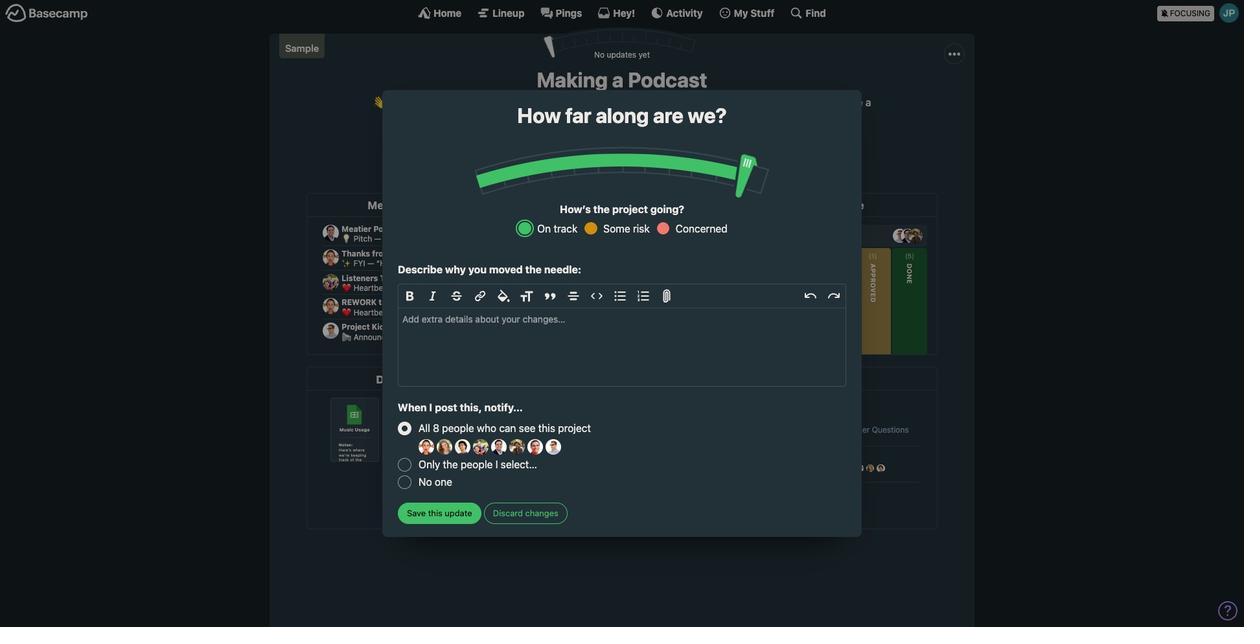 Task type: describe. For each thing, give the bounding box(es) containing it.
this
[[389, 97, 409, 108]]

explore!
[[642, 112, 680, 124]]

cheryl walters image for jared davis image
[[437, 439, 452, 455]]

look
[[564, 112, 584, 124]]

track
[[554, 223, 578, 234]]

activity link
[[651, 6, 703, 19]]

my stuff
[[734, 7, 775, 18]]

steve marsh image
[[709, 146, 730, 167]]

pings
[[556, 7, 582, 18]]

people for up
[[525, 151, 552, 162]]

the for only the people i select…
[[443, 459, 458, 471]]

can
[[499, 423, 516, 434]]

8
[[433, 423, 439, 434]]

how far along are we?
[[517, 103, 727, 128]]

on
[[537, 223, 551, 234]]

1 vertical spatial i
[[495, 459, 498, 471]]

this
[[538, 423, 555, 434]]

discard changes link
[[484, 503, 568, 524]]

james peterson image
[[1220, 3, 1239, 23]]

concerned link
[[655, 220, 728, 237]]

all
[[419, 423, 430, 434]]

home
[[434, 7, 462, 18]]

we?
[[688, 103, 727, 128]]

nicole katz image for steve marsh image
[[509, 439, 525, 455]]

take
[[841, 97, 863, 108]]

a up "use"
[[612, 67, 624, 92]]

podcast
[[628, 67, 707, 92]]

all 8 people who can see this project
[[419, 423, 591, 434]]

josh fiske image
[[662, 146, 683, 167]]

sample element
[[279, 34, 325, 58]]

stuff
[[751, 7, 775, 18]]

annie bryan image for cheryl walters image related to jared davis image
[[419, 439, 434, 455]]

my
[[734, 7, 748, 18]]

and
[[622, 112, 640, 124]]

make
[[685, 97, 710, 108]]

how
[[517, 103, 561, 128]]

2 to from the left
[[673, 97, 682, 108]]

podcast
[[721, 97, 759, 108]]

on track link
[[517, 220, 578, 237]]

1 to from the left
[[502, 97, 511, 108]]

making a podcast 👋 this is a sample project to showcase how we use basecamp to make a podcast called rework. take a look around and explore!
[[373, 67, 871, 124]]

no
[[419, 477, 432, 488]]

home link
[[418, 6, 462, 19]]

changes
[[525, 508, 558, 518]]

jared davis image
[[616, 146, 636, 167]]

👋
[[373, 97, 386, 108]]

Add extra details about your changes… text field
[[399, 308, 846, 386]]

notify…
[[485, 402, 523, 413]]

cheryl walters image for jared davis icon
[[592, 146, 613, 167]]

on track
[[537, 223, 578, 234]]

called
[[762, 97, 790, 108]]

going?
[[650, 203, 684, 215]]

josh fiske image
[[491, 439, 507, 455]]

describe why you moved the needle:
[[398, 264, 581, 275]]

activity
[[666, 7, 703, 18]]

is
[[411, 97, 419, 108]]

a right take
[[866, 97, 871, 108]]

showcase
[[514, 97, 561, 108]]

switch accounts image
[[5, 3, 88, 23]]

people for 8
[[442, 423, 474, 434]]

sample
[[285, 42, 319, 53]]

set
[[498, 151, 511, 162]]

my stuff button
[[718, 6, 775, 19]]

how's the project going?
[[560, 203, 684, 215]]

lineup
[[493, 7, 525, 18]]

moved
[[489, 264, 523, 275]]

lineup link
[[477, 6, 525, 19]]

annie bryan image for cheryl walters image corresponding to jared davis icon
[[569, 146, 590, 167]]

find
[[806, 7, 826, 18]]

victor cooper image
[[732, 146, 753, 167]]

some risk link
[[583, 220, 650, 237]]

moved from 0 to  out of 100 and marked green element
[[276, 26, 1227, 285]]

rework.
[[793, 97, 839, 108]]

the for how's the project going?
[[593, 203, 610, 215]]

steve marsh image
[[527, 439, 543, 455]]

2 horizontal spatial project
[[612, 203, 648, 215]]

jared davis image
[[455, 439, 470, 455]]

set up people link
[[489, 146, 561, 168]]



Task type: locate. For each thing, give the bounding box(es) containing it.
set up people
[[498, 151, 552, 162]]

jennifer young image
[[473, 439, 489, 455]]

nicole katz image
[[686, 146, 706, 167], [509, 439, 525, 455]]

why
[[445, 264, 466, 275]]

to left make
[[673, 97, 682, 108]]

one
[[435, 477, 452, 488]]

project right sample
[[466, 97, 499, 108]]

nicole katz image right josh fiske image
[[686, 146, 706, 167]]

project up some risk
[[612, 203, 648, 215]]

no one
[[419, 477, 452, 488]]

the right moved on the top left
[[525, 264, 542, 275]]

basecamp
[[621, 97, 670, 108]]

1 vertical spatial cheryl walters image
[[437, 439, 452, 455]]

we
[[586, 97, 599, 108]]

cheryl walters image left jared davis image
[[437, 439, 452, 455]]

discard
[[493, 508, 523, 518]]

0 vertical spatial people
[[525, 151, 552, 162]]

to left showcase
[[502, 97, 511, 108]]

people for the
[[461, 459, 493, 471]]

1 horizontal spatial annie bryan image
[[569, 146, 590, 167]]

along
[[596, 103, 649, 128]]

None submit
[[398, 503, 481, 524]]

project inside "making a podcast 👋 this is a sample project to showcase how we use basecamp to make a podcast called rework. take a look around and explore!"
[[466, 97, 499, 108]]

people down jennifer young image in the bottom left of the page
[[461, 459, 493, 471]]

0 horizontal spatial annie bryan image
[[419, 439, 434, 455]]

1 horizontal spatial to
[[673, 97, 682, 108]]

find button
[[790, 6, 826, 19]]

0 horizontal spatial to
[[502, 97, 511, 108]]

risk
[[633, 223, 650, 234]]

only the people i select…
[[419, 459, 537, 471]]

main element
[[0, 0, 1244, 25]]

nicole katz image up select…
[[509, 439, 525, 455]]

are
[[653, 103, 684, 128]]

only
[[419, 459, 440, 471]]

how
[[563, 97, 583, 108]]

how's
[[560, 203, 591, 215]]

2 vertical spatial project
[[558, 423, 591, 434]]

hey!
[[613, 7, 635, 18]]

project right this
[[558, 423, 591, 434]]

a right make
[[713, 97, 719, 108]]

0 vertical spatial the
[[593, 203, 610, 215]]

0 vertical spatial project
[[466, 97, 499, 108]]

people
[[525, 151, 552, 162], [442, 423, 474, 434], [461, 459, 493, 471]]

1 vertical spatial annie bryan image
[[419, 439, 434, 455]]

0 horizontal spatial project
[[466, 97, 499, 108]]

victor cooper image
[[546, 439, 561, 455]]

who
[[477, 423, 496, 434]]

1 vertical spatial project
[[612, 203, 648, 215]]

project
[[466, 97, 499, 108], [612, 203, 648, 215], [558, 423, 591, 434]]

1 horizontal spatial cheryl walters image
[[592, 146, 613, 167]]

nicole katz image for steve marsh icon
[[686, 146, 706, 167]]

see
[[519, 423, 536, 434]]

people on this project element
[[566, 136, 756, 170]]

people right "up"
[[525, 151, 552, 162]]

a
[[612, 67, 624, 92], [422, 97, 427, 108], [713, 97, 719, 108], [866, 97, 871, 108]]

making
[[537, 67, 608, 92]]

pings button
[[540, 6, 582, 19]]

select…
[[501, 459, 537, 471]]

some
[[603, 223, 630, 234]]

annie bryan image up only
[[419, 439, 434, 455]]

0 vertical spatial i
[[429, 402, 432, 413]]

the up "some risk" link
[[593, 203, 610, 215]]

you
[[468, 264, 487, 275]]

when i post this, notify…
[[398, 402, 523, 413]]

0 vertical spatial cheryl walters image
[[592, 146, 613, 167]]

1 horizontal spatial project
[[558, 423, 591, 434]]

focusing button
[[1157, 0, 1244, 25]]

0 vertical spatial annie bryan image
[[569, 146, 590, 167]]

discard changes
[[493, 508, 558, 518]]

1 vertical spatial nicole katz image
[[509, 439, 525, 455]]

1 vertical spatial the
[[525, 264, 542, 275]]

needle:
[[544, 264, 581, 275]]

concerned
[[676, 223, 728, 234]]

annie bryan image
[[569, 146, 590, 167], [419, 439, 434, 455]]

around
[[587, 112, 619, 124]]

focusing
[[1170, 8, 1210, 18]]

up
[[513, 151, 523, 162]]

hey! button
[[598, 6, 635, 19]]

0 horizontal spatial the
[[443, 459, 458, 471]]

1 horizontal spatial the
[[525, 264, 542, 275]]

far
[[565, 103, 591, 128]]

the up one
[[443, 459, 458, 471]]

when
[[398, 402, 427, 413]]

1 horizontal spatial i
[[495, 459, 498, 471]]

i
[[429, 402, 432, 413], [495, 459, 498, 471]]

jennifer young image
[[639, 146, 660, 167]]

2 vertical spatial the
[[443, 459, 458, 471]]

annie bryan image down the look
[[569, 146, 590, 167]]

2 horizontal spatial the
[[593, 203, 610, 215]]

i left "post"
[[429, 402, 432, 413]]

some risk
[[603, 223, 650, 234]]

post
[[435, 402, 457, 413]]

a right is
[[422, 97, 427, 108]]

0 horizontal spatial cheryl walters image
[[437, 439, 452, 455]]

0 vertical spatial nicole katz image
[[686, 146, 706, 167]]

sample
[[430, 97, 464, 108]]

1 vertical spatial people
[[442, 423, 474, 434]]

people up jared davis image
[[442, 423, 474, 434]]

use
[[602, 97, 618, 108]]

i down josh fiske icon
[[495, 459, 498, 471]]

0 horizontal spatial i
[[429, 402, 432, 413]]

1 horizontal spatial nicole katz image
[[686, 146, 706, 167]]

0 horizontal spatial nicole katz image
[[509, 439, 525, 455]]

the
[[593, 203, 610, 215], [525, 264, 542, 275], [443, 459, 458, 471]]

moved from 0 to  out of 100 and marked green image
[[730, 153, 761, 202]]

cheryl walters image left jared davis icon
[[592, 146, 613, 167]]

cheryl walters image
[[592, 146, 613, 167], [437, 439, 452, 455]]

2 vertical spatial people
[[461, 459, 493, 471]]

this,
[[460, 402, 482, 413]]

describe
[[398, 264, 443, 275]]

to
[[502, 97, 511, 108], [673, 97, 682, 108]]



Task type: vqa. For each thing, say whether or not it's contained in the screenshot.
view
no



